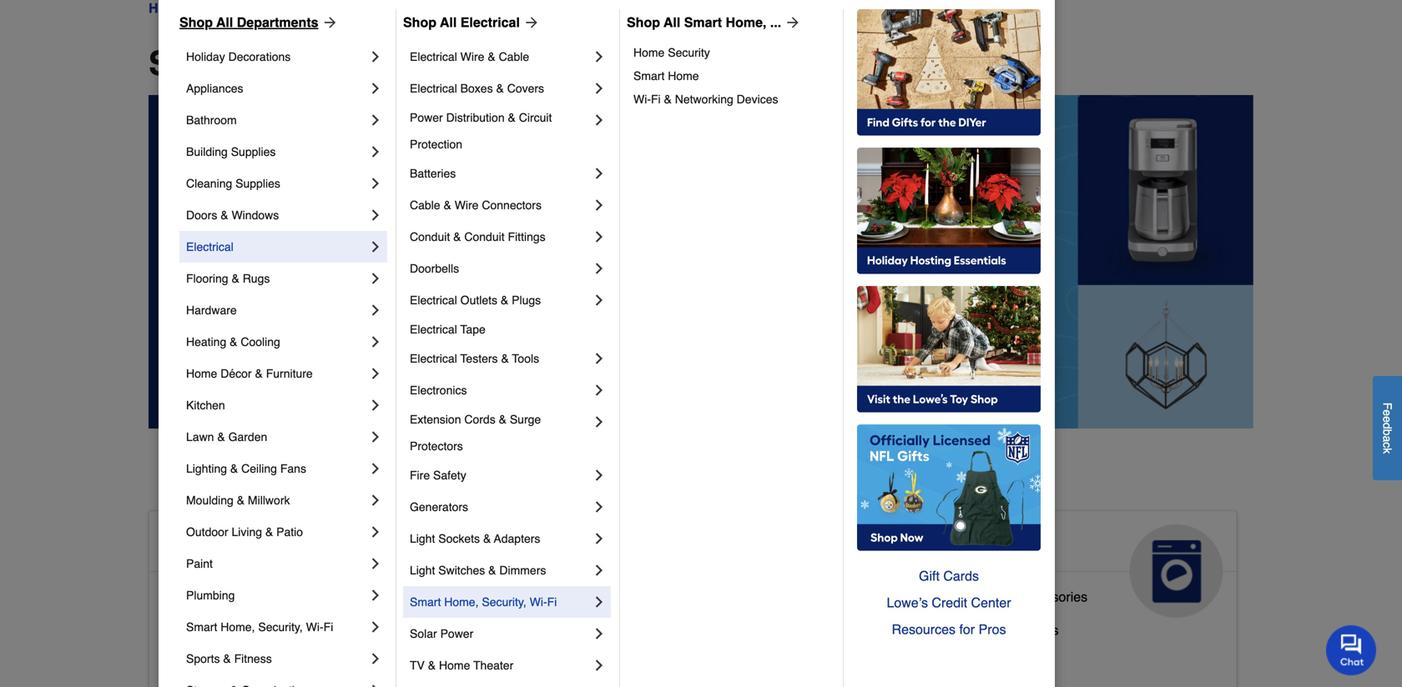 Task type: describe. For each thing, give the bounding box(es) containing it.
chevron right image for light switches & dimmers
[[591, 563, 608, 579]]

chevron right image for electronics
[[591, 382, 608, 399]]

chat invite button image
[[1326, 625, 1377, 676]]

chevron right image for cable & wire connectors "link"
[[591, 197, 608, 214]]

supplies for livestock supplies
[[594, 616, 645, 632]]

lighting & ceiling fans
[[186, 462, 306, 476]]

electrical for electrical boxes & covers
[[410, 82, 457, 95]]

0 vertical spatial bathroom
[[186, 114, 237, 127]]

0 horizontal spatial pet
[[535, 650, 555, 665]]

0 vertical spatial home,
[[726, 15, 767, 30]]

cords
[[464, 413, 496, 426]]

chevron right image for electrical boxes & covers
[[591, 80, 608, 97]]

smart home link
[[633, 64, 831, 88]]

beverage & wine chillers link
[[906, 619, 1059, 653]]

home décor & furniture link
[[186, 358, 367, 390]]

electrical for electrical wire & cable
[[410, 50, 457, 63]]

chevron right image for power distribution & circuit protection link
[[591, 112, 608, 129]]

1 horizontal spatial appliances link
[[893, 512, 1237, 618]]

1 horizontal spatial smart home, security, wi-fi link
[[410, 587, 591, 618]]

chevron right image for holiday decorations
[[367, 48, 384, 65]]

chevron right image for electrical wire & cable link
[[591, 48, 608, 65]]

fi for rightmost smart home, security, wi-fi "link"
[[547, 596, 557, 609]]

& inside power distribution & circuit protection
[[508, 111, 516, 124]]

officially licensed n f l gifts. shop now. image
[[857, 425, 1041, 552]]

shop
[[149, 44, 232, 83]]

security, for rightmost smart home, security, wi-fi "link"
[[482, 596, 526, 609]]

boxes
[[460, 82, 493, 95]]

flooring & rugs link
[[186, 263, 367, 295]]

garden
[[228, 431, 267, 444]]

0 vertical spatial fi
[[651, 93, 661, 106]]

animal & pet care link
[[521, 512, 865, 618]]

& right tv
[[428, 659, 436, 673]]

dimmers
[[499, 564, 546, 578]]

smart up security
[[684, 15, 722, 30]]

protection
[[410, 138, 462, 151]]

outdoor living & patio link
[[186, 517, 367, 548]]

tv & home theater
[[410, 659, 513, 673]]

appliance
[[906, 590, 965, 605]]

shop all electrical link
[[403, 13, 540, 33]]

home security link
[[633, 41, 831, 64]]

& right lawn
[[217, 431, 225, 444]]

devices
[[737, 93, 778, 106]]

electrical testers & tools
[[410, 352, 539, 366]]

wine
[[980, 623, 1010, 638]]

& down 'batteries'
[[444, 199, 451, 212]]

doorbells
[[410, 262, 459, 275]]

all for departments
[[216, 15, 233, 30]]

electrical outlets & plugs link
[[410, 285, 591, 316]]

extension cords & surge protectors link
[[410, 406, 591, 460]]

accessible for accessible home
[[163, 532, 285, 558]]

0 vertical spatial furniture
[[266, 367, 313, 381]]

wire inside "link"
[[455, 199, 479, 212]]

outdoor
[[186, 526, 228, 539]]

sockets
[[438, 532, 480, 546]]

pet beds, houses, & furniture
[[535, 650, 715, 665]]

shop for shop all departments
[[179, 15, 213, 30]]

heating
[[186, 336, 226, 349]]

moulding & millwork
[[186, 494, 290, 507]]

windows
[[232, 209, 279, 222]]

fire safety
[[410, 469, 466, 482]]

electrical tape link
[[410, 316, 608, 343]]

light for light switches & dimmers
[[410, 564, 435, 578]]

home décor & furniture
[[186, 367, 313, 381]]

gift
[[919, 569, 940, 584]]

chevron right image for home décor & furniture
[[367, 366, 384, 382]]

accessible home image
[[386, 525, 480, 618]]

chevron right image for building supplies
[[367, 144, 384, 160]]

0 horizontal spatial smart home, security, wi-fi link
[[186, 612, 367, 643]]

cleaning
[[186, 177, 232, 190]]

d
[[1381, 423, 1394, 429]]

paint link
[[186, 548, 367, 580]]

visit the lowe's toy shop. image
[[857, 286, 1041, 413]]

& up electrical boxes & covers link
[[488, 50, 495, 63]]

electrical for electrical tape
[[410, 323, 457, 336]]

& inside 'link'
[[453, 230, 461, 244]]

building supplies
[[186, 145, 276, 159]]

shop for shop all electrical
[[403, 15, 436, 30]]

supplies for building supplies
[[231, 145, 276, 159]]

cleaning supplies link
[[186, 168, 367, 199]]

accessible for accessible bedroom
[[163, 623, 227, 638]]

bedroom
[[230, 623, 284, 638]]

& down smart home
[[664, 93, 672, 106]]

chevron right image for 'heating & cooling' link
[[367, 334, 384, 351]]

all down shop all departments link
[[241, 44, 283, 83]]

generators link
[[410, 492, 591, 523]]

c
[[1381, 442, 1394, 448]]

& right houses,
[[649, 650, 658, 665]]

pros
[[979, 622, 1006, 638]]

smart up solar
[[410, 596, 441, 609]]

protectors
[[410, 440, 463, 453]]

light sockets & adapters
[[410, 532, 540, 546]]

security, for the leftmost smart home, security, wi-fi "link"
[[258, 621, 303, 634]]

shop all departments link
[[179, 13, 338, 33]]

2 e from the top
[[1381, 416, 1394, 423]]

switches
[[438, 564, 485, 578]]

& left plugs
[[501, 294, 508, 307]]

lawn & garden link
[[186, 421, 367, 453]]

f e e d b a c k button
[[1373, 376, 1402, 481]]

chevron right image for generators link
[[591, 499, 608, 516]]

resources for pros link
[[857, 617, 1041, 643]]

electrical boxes & covers
[[410, 82, 544, 95]]

generators
[[410, 501, 468, 514]]

fans
[[280, 462, 306, 476]]

electrical tape
[[410, 323, 486, 336]]

departments for shop all departments
[[237, 15, 318, 30]]

& left ceiling
[[230, 462, 238, 476]]

lawn
[[186, 431, 214, 444]]

shop all departments
[[179, 15, 318, 30]]

solar power
[[410, 628, 473, 641]]

chevron right image for electrical outlets & plugs link
[[591, 292, 608, 309]]

chevron right image for extension cords & surge protectors
[[591, 414, 608, 431]]

hardware link
[[186, 295, 367, 326]]

adapters
[[494, 532, 540, 546]]

& left dimmers
[[488, 564, 496, 578]]

electronics link
[[410, 375, 591, 406]]

home, for the leftmost smart home, security, wi-fi "link"
[[221, 621, 255, 634]]

chevron right image for "flooring & rugs" link
[[367, 270, 384, 287]]

2 conduit from the left
[[464, 230, 505, 244]]

cable inside "link"
[[410, 199, 440, 212]]

2 vertical spatial wi-
[[306, 621, 324, 634]]

kitchen
[[186, 399, 225, 412]]

tools
[[512, 352, 539, 366]]

doorbells link
[[410, 253, 591, 285]]

power inside power distribution & circuit protection
[[410, 111, 443, 124]]

covers
[[507, 82, 544, 95]]

electrical inside shop all electrical link
[[460, 15, 520, 30]]

electrical inside electrical link
[[186, 240, 234, 254]]

chevron right image for outdoor living & patio link
[[367, 524, 384, 541]]

power distribution & circuit protection
[[410, 111, 555, 151]]

electrical for electrical outlets & plugs
[[410, 294, 457, 307]]

chevron right image for doorbells
[[591, 260, 608, 277]]

supplies for cleaning supplies
[[235, 177, 280, 190]]

smart down home security
[[633, 69, 665, 83]]

tv
[[410, 659, 425, 673]]

holiday decorations link
[[186, 41, 367, 73]]

animal
[[535, 532, 613, 558]]

accessible bedroom
[[163, 623, 284, 638]]

0 vertical spatial appliances link
[[186, 73, 367, 104]]

shop all smart home, ... link
[[627, 13, 801, 33]]

1 vertical spatial bathroom
[[230, 590, 288, 605]]



Task type: vqa. For each thing, say whether or not it's contained in the screenshot.
Patio on the left bottom of the page
yes



Task type: locate. For each thing, give the bounding box(es) containing it.
chevron right image for paint
[[367, 556, 384, 573]]

light down 'generators'
[[410, 532, 435, 546]]

2 vertical spatial fi
[[324, 621, 333, 634]]

wi-fi & networking devices
[[633, 93, 778, 106]]

& left the circuit
[[508, 111, 516, 124]]

fi down smart home
[[651, 93, 661, 106]]

electrical down the shop all electrical
[[410, 50, 457, 63]]

fi up livestock
[[547, 596, 557, 609]]

cards
[[943, 569, 979, 584]]

& left pros
[[967, 623, 976, 638]]

1 vertical spatial smart home, security, wi-fi
[[186, 621, 333, 634]]

1 vertical spatial cable
[[410, 199, 440, 212]]

& left patio
[[265, 526, 273, 539]]

1 shop from the left
[[179, 15, 213, 30]]

surge
[[510, 413, 541, 426]]

power up protection
[[410, 111, 443, 124]]

paint
[[186, 558, 213, 571]]

all
[[216, 15, 233, 30], [440, 15, 457, 30], [664, 15, 680, 30], [241, 44, 283, 83]]

chevron right image for hardware
[[367, 302, 384, 319]]

home, down switches
[[444, 596, 479, 609]]

& left rugs
[[232, 272, 239, 285]]

batteries link
[[410, 158, 591, 189]]

pet inside animal & pet care
[[642, 532, 679, 558]]

conduit & conduit fittings
[[410, 230, 546, 244]]

1 vertical spatial home,
[[444, 596, 479, 609]]

security,
[[482, 596, 526, 609], [258, 621, 303, 634]]

e up "b"
[[1381, 416, 1394, 423]]

furniture
[[266, 367, 313, 381], [662, 650, 715, 665]]

electrical up electrical wire & cable link
[[460, 15, 520, 30]]

1 vertical spatial light
[[410, 564, 435, 578]]

0 vertical spatial pet
[[642, 532, 679, 558]]

accessible for accessible entry & home
[[163, 656, 227, 672]]

1 vertical spatial furniture
[[662, 650, 715, 665]]

heating & cooling
[[186, 336, 280, 349]]

fittings
[[508, 230, 546, 244]]

0 horizontal spatial furniture
[[266, 367, 313, 381]]

plugs
[[512, 294, 541, 307]]

shop up home security
[[627, 15, 660, 30]]

smart home, security, wi-fi down light switches & dimmers
[[410, 596, 557, 609]]

1 horizontal spatial furniture
[[662, 650, 715, 665]]

& right boxes
[[496, 82, 504, 95]]

electrical wire & cable
[[410, 50, 529, 63]]

0 horizontal spatial security,
[[258, 621, 303, 634]]

lawn & garden
[[186, 431, 267, 444]]

home, for rightmost smart home, security, wi-fi "link"
[[444, 596, 479, 609]]

electrical up flooring
[[186, 240, 234, 254]]

shop up electrical wire & cable
[[403, 15, 436, 30]]

smart home, security, wi-fi up fitness
[[186, 621, 333, 634]]

accessories
[[1016, 590, 1088, 605]]

appliance parts & accessories
[[906, 590, 1088, 605]]

chevron right image for conduit & conduit fittings
[[591, 229, 608, 245]]

cable up "covers"
[[499, 50, 529, 63]]

all for smart
[[664, 15, 680, 30]]

accessible inside "link"
[[163, 623, 227, 638]]

& right sockets
[[483, 532, 491, 546]]

1 light from the top
[[410, 532, 435, 546]]

arrow right image for shop all smart home, ...
[[781, 14, 801, 31]]

sports
[[186, 653, 220, 666]]

shop all electrical
[[403, 15, 520, 30]]

appliance parts & accessories link
[[906, 586, 1088, 619]]

chevron right image for lawn & garden link
[[367, 429, 384, 446]]

4 accessible from the top
[[163, 656, 227, 672]]

1 horizontal spatial pet
[[642, 532, 679, 558]]

0 horizontal spatial appliances link
[[186, 73, 367, 104]]

circuit
[[519, 111, 552, 124]]

accessible entry & home
[[163, 656, 313, 672]]

chevron right image for kitchen
[[367, 397, 384, 414]]

b
[[1381, 429, 1394, 436]]

departments down arrow right icon
[[292, 44, 496, 83]]

cable
[[499, 50, 529, 63], [410, 199, 440, 212]]

power up 'tv & home theater'
[[440, 628, 473, 641]]

1 accessible from the top
[[163, 532, 285, 558]]

wi- down smart home
[[633, 93, 651, 106]]

ceiling
[[241, 462, 277, 476]]

wi- inside wi-fi & networking devices link
[[633, 93, 651, 106]]

doors & windows
[[186, 209, 279, 222]]

arrow right image inside shop all smart home, ... link
[[781, 14, 801, 31]]

fi for the leftmost smart home, security, wi-fi "link"
[[324, 621, 333, 634]]

1 vertical spatial departments
[[292, 44, 496, 83]]

0 vertical spatial cable
[[499, 50, 529, 63]]

0 vertical spatial appliances
[[186, 82, 243, 95]]

security
[[668, 46, 710, 59]]

1 horizontal spatial fi
[[547, 596, 557, 609]]

accessible
[[163, 532, 285, 558], [163, 590, 227, 605], [163, 623, 227, 638], [163, 656, 227, 672]]

smart up sports
[[186, 621, 217, 634]]

& right décor
[[255, 367, 263, 381]]

arrow right image
[[520, 14, 540, 31], [781, 14, 801, 31]]

e
[[1381, 410, 1394, 416], [1381, 416, 1394, 423]]

& right parts
[[1004, 590, 1013, 605]]

2 vertical spatial home,
[[221, 621, 255, 634]]

resources
[[892, 622, 956, 638]]

extension
[[410, 413, 461, 426]]

electrical left tape
[[410, 323, 457, 336]]

fire
[[410, 469, 430, 482]]

shop all departments
[[149, 44, 496, 83]]

light switches & dimmers link
[[410, 555, 591, 587]]

flooring & rugs
[[186, 272, 270, 285]]

parts
[[969, 590, 1000, 605]]

2 accessible from the top
[[163, 590, 227, 605]]

wi- up livestock
[[530, 596, 547, 609]]

f e e d b a c k
[[1381, 403, 1394, 454]]

building
[[186, 145, 228, 159]]

bathroom up building at the top of page
[[186, 114, 237, 127]]

1 horizontal spatial appliances
[[906, 532, 1031, 558]]

& right entry
[[265, 656, 274, 672]]

plumbing link
[[186, 580, 367, 612]]

2 horizontal spatial fi
[[651, 93, 661, 106]]

houses,
[[596, 650, 645, 665]]

chevron right image
[[367, 48, 384, 65], [591, 80, 608, 97], [367, 144, 384, 160], [591, 165, 608, 182], [367, 175, 384, 192], [367, 207, 384, 224], [591, 229, 608, 245], [367, 239, 384, 255], [591, 260, 608, 277], [367, 302, 384, 319], [591, 351, 608, 367], [367, 366, 384, 382], [591, 382, 608, 399], [367, 397, 384, 414], [591, 414, 608, 431], [367, 461, 384, 477], [591, 531, 608, 547], [367, 556, 384, 573], [591, 563, 608, 579], [367, 588, 384, 604], [591, 626, 608, 643], [591, 658, 608, 674]]

0 horizontal spatial conduit
[[410, 230, 450, 244]]

electrical left boxes
[[410, 82, 457, 95]]

1 vertical spatial wire
[[455, 199, 479, 212]]

supplies up houses,
[[594, 616, 645, 632]]

chevron right image for electrical
[[367, 239, 384, 255]]

security, down 'light switches & dimmers' link
[[482, 596, 526, 609]]

beds,
[[558, 650, 593, 665]]

shop for shop all smart home, ...
[[627, 15, 660, 30]]

security, down plumbing link
[[258, 621, 303, 634]]

accessible bathroom link
[[163, 586, 288, 619]]

2 light from the top
[[410, 564, 435, 578]]

& inside "link"
[[483, 532, 491, 546]]

1 vertical spatial pet
[[535, 650, 555, 665]]

1 vertical spatial wi-
[[530, 596, 547, 609]]

wire up boxes
[[460, 50, 484, 63]]

chevron right image for bathroom link
[[367, 112, 384, 129]]

chillers
[[1014, 623, 1059, 638]]

conduit down cable & wire connectors at left
[[464, 230, 505, 244]]

fi down plumbing link
[[324, 621, 333, 634]]

& right doors
[[221, 209, 228, 222]]

light inside "link"
[[410, 532, 435, 546]]

chevron right image for fire safety link
[[591, 467, 608, 484]]

electrical inside electrical tape link
[[410, 323, 457, 336]]

& inside extension cords & surge protectors
[[499, 413, 507, 426]]

3 accessible from the top
[[163, 623, 227, 638]]

holiday hosting essentials. image
[[857, 148, 1041, 275]]

1 horizontal spatial cable
[[499, 50, 529, 63]]

arrow right image up home security link
[[781, 14, 801, 31]]

& right cords
[[499, 413, 507, 426]]

&
[[488, 50, 495, 63], [496, 82, 504, 95], [664, 93, 672, 106], [508, 111, 516, 124], [444, 199, 451, 212], [221, 209, 228, 222], [453, 230, 461, 244], [232, 272, 239, 285], [501, 294, 508, 307], [230, 336, 237, 349], [501, 352, 509, 366], [255, 367, 263, 381], [499, 413, 507, 426], [217, 431, 225, 444], [230, 462, 238, 476], [237, 494, 245, 507], [265, 526, 273, 539], [619, 532, 636, 558], [483, 532, 491, 546], [488, 564, 496, 578], [1004, 590, 1013, 605], [967, 623, 976, 638], [649, 650, 658, 665], [223, 653, 231, 666], [265, 656, 274, 672], [428, 659, 436, 673]]

0 vertical spatial wire
[[460, 50, 484, 63]]

shop all smart home, ...
[[627, 15, 781, 30]]

0 vertical spatial power
[[410, 111, 443, 124]]

plumbing
[[186, 589, 235, 603]]

1 horizontal spatial smart home, security, wi-fi
[[410, 596, 557, 609]]

chevron right image for doors & windows
[[367, 207, 384, 224]]

& left the tools
[[501, 352, 509, 366]]

wi- up sports & fitness link
[[306, 621, 324, 634]]

electrical for electrical testers & tools
[[410, 352, 457, 366]]

2 horizontal spatial home,
[[726, 15, 767, 30]]

0 vertical spatial supplies
[[231, 145, 276, 159]]

1 horizontal spatial home,
[[444, 596, 479, 609]]

electrical down doorbells
[[410, 294, 457, 307]]

0 vertical spatial smart home, security, wi-fi
[[410, 596, 557, 609]]

bathroom link
[[186, 104, 367, 136]]

bathroom up the bedroom
[[230, 590, 288, 605]]

0 horizontal spatial fi
[[324, 621, 333, 634]]

electrical boxes & covers link
[[410, 73, 591, 104]]

0 vertical spatial departments
[[237, 15, 318, 30]]

electrical inside electrical boxes & covers link
[[410, 82, 457, 95]]

0 horizontal spatial home,
[[221, 621, 255, 634]]

light left switches
[[410, 564, 435, 578]]

1 horizontal spatial conduit
[[464, 230, 505, 244]]

chevron right image for solar power
[[591, 626, 608, 643]]

smart
[[684, 15, 722, 30], [633, 69, 665, 83], [410, 596, 441, 609], [186, 621, 217, 634]]

1 conduit from the left
[[410, 230, 450, 244]]

0 horizontal spatial shop
[[179, 15, 213, 30]]

1 horizontal spatial security,
[[482, 596, 526, 609]]

1 vertical spatial supplies
[[235, 177, 280, 190]]

livestock supplies link
[[535, 613, 645, 646]]

arrow right image for shop all electrical
[[520, 14, 540, 31]]

power distribution & circuit protection link
[[410, 104, 591, 158]]

accessible bedroom link
[[163, 619, 284, 653]]

cable & wire connectors
[[410, 199, 542, 212]]

0 horizontal spatial appliances
[[186, 82, 243, 95]]

departments for shop all departments
[[292, 44, 496, 83]]

appliances link down decorations
[[186, 73, 367, 104]]

accessible for accessible bathroom
[[163, 590, 227, 605]]

electrical link
[[186, 231, 367, 263]]

chevron right image for moulding & millwork link
[[367, 492, 384, 509]]

appliances down holiday
[[186, 82, 243, 95]]

cable & wire connectors link
[[410, 189, 591, 221]]

extension cords & surge protectors
[[410, 413, 544, 453]]

animal & pet care image
[[758, 525, 851, 618]]

departments
[[237, 15, 318, 30], [292, 44, 496, 83]]

& down cable & wire connectors at left
[[453, 230, 461, 244]]

departments up holiday decorations link
[[237, 15, 318, 30]]

lowe's
[[887, 595, 928, 611]]

2 horizontal spatial shop
[[627, 15, 660, 30]]

pet beds, houses, & furniture link
[[535, 646, 715, 679]]

1 horizontal spatial wi-
[[530, 596, 547, 609]]

0 vertical spatial wi-
[[633, 93, 651, 106]]

beverage & wine chillers
[[906, 623, 1059, 638]]

1 vertical spatial appliances
[[906, 532, 1031, 558]]

arrow right image
[[318, 14, 338, 31]]

appliances link up the chillers on the right bottom of the page
[[893, 512, 1237, 618]]

0 horizontal spatial cable
[[410, 199, 440, 212]]

furniture right houses,
[[662, 650, 715, 665]]

patio
[[276, 526, 303, 539]]

chevron right image
[[591, 48, 608, 65], [367, 80, 384, 97], [367, 112, 384, 129], [591, 112, 608, 129], [591, 197, 608, 214], [367, 270, 384, 287], [591, 292, 608, 309], [367, 334, 384, 351], [367, 429, 384, 446], [591, 467, 608, 484], [367, 492, 384, 509], [591, 499, 608, 516], [367, 524, 384, 541], [591, 594, 608, 611], [367, 619, 384, 636], [367, 651, 384, 668], [367, 683, 384, 688]]

2 vertical spatial supplies
[[594, 616, 645, 632]]

holiday decorations
[[186, 50, 291, 63]]

& inside "link"
[[221, 209, 228, 222]]

furniture up kitchen link
[[266, 367, 313, 381]]

chevron right image for batteries
[[591, 165, 608, 182]]

shop up holiday
[[179, 15, 213, 30]]

chevron right image for plumbing
[[367, 588, 384, 604]]

2 arrow right image from the left
[[781, 14, 801, 31]]

electrical inside 'electrical testers & tools' "link"
[[410, 352, 457, 366]]

& right the animal at the left of page
[[619, 532, 636, 558]]

chevron right image for tv & home theater
[[591, 658, 608, 674]]

0 vertical spatial light
[[410, 532, 435, 546]]

arrow right image up electrical wire & cable link
[[520, 14, 540, 31]]

1 arrow right image from the left
[[520, 14, 540, 31]]

find gifts for the diyer. image
[[857, 9, 1041, 136]]

conduit up doorbells
[[410, 230, 450, 244]]

& inside animal & pet care
[[619, 532, 636, 558]]

1 vertical spatial fi
[[547, 596, 557, 609]]

all up holiday decorations
[[216, 15, 233, 30]]

lighting
[[186, 462, 227, 476]]

1 vertical spatial security,
[[258, 621, 303, 634]]

distribution
[[446, 111, 505, 124]]

supplies up windows
[[235, 177, 280, 190]]

appliances up cards
[[906, 532, 1031, 558]]

0 horizontal spatial arrow right image
[[520, 14, 540, 31]]

chevron right image for light sockets & adapters
[[591, 531, 608, 547]]

chevron right image for lighting & ceiling fans
[[367, 461, 384, 477]]

smart home, security, wi-fi for the leftmost smart home, security, wi-fi "link"
[[186, 621, 333, 634]]

electrical inside electrical wire & cable link
[[410, 50, 457, 63]]

...
[[770, 15, 781, 30]]

home, left ...
[[726, 15, 767, 30]]

networking
[[675, 93, 733, 106]]

electrical inside electrical outlets & plugs link
[[410, 294, 457, 307]]

smart home, security, wi-fi link up fitness
[[186, 612, 367, 643]]

resources for pros
[[892, 622, 1006, 638]]

cable down 'batteries'
[[410, 199, 440, 212]]

3 shop from the left
[[627, 15, 660, 30]]

smart home, security, wi-fi link down light switches & dimmers
[[410, 587, 591, 618]]

0 horizontal spatial wi-
[[306, 621, 324, 634]]

flooring
[[186, 272, 228, 285]]

lowe's credit center
[[887, 595, 1011, 611]]

outdoor living & patio
[[186, 526, 303, 539]]

arrow right image inside shop all electrical link
[[520, 14, 540, 31]]

1 vertical spatial power
[[440, 628, 473, 641]]

appliances image
[[1130, 525, 1223, 618]]

wire up conduit & conduit fittings
[[455, 199, 479, 212]]

safety
[[433, 469, 466, 482]]

0 vertical spatial security,
[[482, 596, 526, 609]]

home link
[[149, 0, 186, 18]]

chevron right image for cleaning supplies
[[367, 175, 384, 192]]

accessible home link
[[149, 512, 493, 618]]

all for electrical
[[440, 15, 457, 30]]

smart home, security, wi-fi for rightmost smart home, security, wi-fi "link"
[[410, 596, 557, 609]]

1 horizontal spatial arrow right image
[[781, 14, 801, 31]]

supplies up cleaning supplies
[[231, 145, 276, 159]]

& left millwork
[[237, 494, 245, 507]]

enjoy savings year-round. no matter what you're shopping for, find what you need at a great price. image
[[149, 95, 1254, 429]]

testers
[[460, 352, 498, 366]]

& left cooling
[[230, 336, 237, 349]]

moulding & millwork link
[[186, 485, 367, 517]]

decorations
[[228, 50, 291, 63]]

e up d
[[1381, 410, 1394, 416]]

0 horizontal spatial smart home, security, wi-fi
[[186, 621, 333, 634]]

2 shop from the left
[[403, 15, 436, 30]]

electrical outlets & plugs
[[410, 294, 541, 307]]

light for light sockets & adapters
[[410, 532, 435, 546]]

1 vertical spatial appliances link
[[893, 512, 1237, 618]]

1 e from the top
[[1381, 410, 1394, 416]]

accessible entry & home link
[[163, 653, 313, 686]]

millwork
[[248, 494, 290, 507]]

all up home security
[[664, 15, 680, 30]]

& down accessible bedroom "link"
[[223, 653, 231, 666]]

home, down accessible bathroom link
[[221, 621, 255, 634]]

1 horizontal spatial shop
[[403, 15, 436, 30]]

gift cards link
[[857, 563, 1041, 590]]

2 horizontal spatial wi-
[[633, 93, 651, 106]]

all up electrical wire & cable
[[440, 15, 457, 30]]

electrical up electronics
[[410, 352, 457, 366]]

chevron right image for sports & fitness link
[[367, 651, 384, 668]]

chevron right image for electrical testers & tools
[[591, 351, 608, 367]]

accessible bathroom
[[163, 590, 288, 605]]



